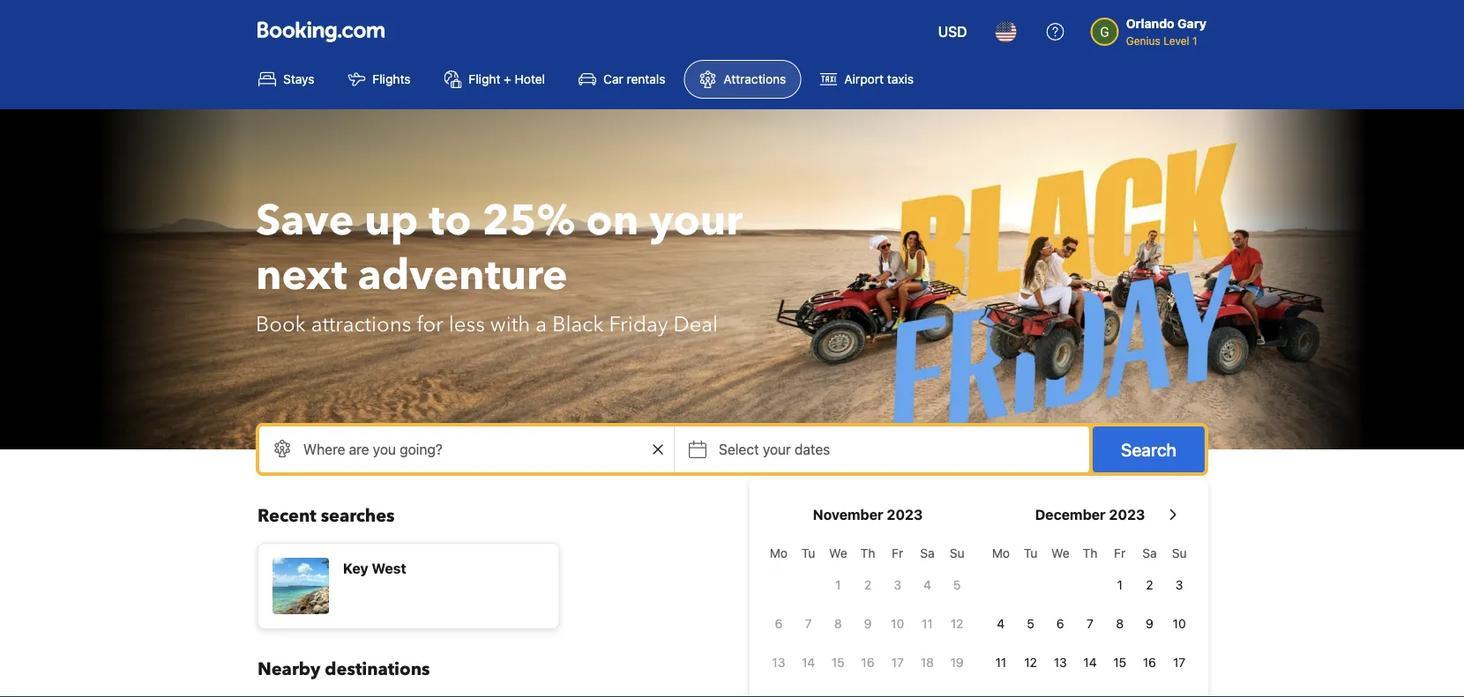 Task type: locate. For each thing, give the bounding box(es) containing it.
4 December 2023 checkbox
[[986, 607, 1016, 642]]

1 horizontal spatial we
[[1051, 546, 1070, 561]]

10 inside "checkbox"
[[1173, 617, 1186, 632]]

12 November 2023 checkbox
[[942, 607, 972, 642]]

1 th from the left
[[861, 546, 875, 561]]

0 horizontal spatial 12
[[951, 617, 964, 632]]

mo up 6 checkbox
[[770, 546, 788, 561]]

1 8 from the left
[[834, 617, 842, 632]]

2 horizontal spatial 1
[[1193, 34, 1197, 47]]

13 up 20 november 2023 "option"
[[772, 656, 785, 670]]

14 inside checkbox
[[802, 656, 815, 670]]

6
[[775, 617, 783, 632], [1057, 617, 1064, 632]]

8 right 7 november 2023 checkbox
[[834, 617, 842, 632]]

0 horizontal spatial 9
[[864, 617, 872, 632]]

0 horizontal spatial grid
[[764, 536, 972, 698]]

12
[[951, 617, 964, 632], [1024, 656, 1037, 670]]

tu down november
[[802, 546, 815, 561]]

14
[[802, 656, 815, 670], [1084, 656, 1097, 670]]

17 up the 24 december 2023 checkbox
[[1173, 656, 1186, 670]]

2 17 from the left
[[1173, 656, 1186, 670]]

0 horizontal spatial 2023
[[887, 507, 923, 524]]

1 horizontal spatial 2
[[1146, 578, 1153, 593]]

1 grid from the left
[[764, 536, 972, 698]]

13 inside 13 checkbox
[[772, 656, 785, 670]]

13 November 2023 checkbox
[[764, 646, 794, 681]]

1 horizontal spatial 12
[[1024, 656, 1037, 670]]

1 horizontal spatial 11
[[995, 656, 1007, 670]]

11 December 2023 checkbox
[[986, 646, 1016, 681]]

su up '5 november 2023' checkbox
[[950, 546, 965, 561]]

1 vertical spatial 12
[[1024, 656, 1037, 670]]

1 left 2 november 2023 'option' at bottom right
[[835, 578, 841, 593]]

tu
[[802, 546, 815, 561], [1024, 546, 1038, 561]]

1 horizontal spatial mo
[[992, 546, 1010, 561]]

7 right 6 checkbox
[[805, 617, 812, 632]]

1 horizontal spatial fr
[[1114, 546, 1126, 561]]

16
[[861, 656, 875, 670], [1143, 656, 1156, 670]]

2 left "3" option
[[864, 578, 872, 593]]

november
[[813, 507, 883, 524]]

1 2023 from the left
[[887, 507, 923, 524]]

16 inside checkbox
[[861, 656, 875, 670]]

1 horizontal spatial su
[[1172, 546, 1187, 561]]

your left dates on the right
[[763, 441, 791, 458]]

20 December 2023 checkbox
[[1046, 684, 1075, 698]]

13 up 20 december 2023 option
[[1054, 656, 1067, 670]]

your
[[649, 192, 743, 250], [763, 441, 791, 458]]

rentals
[[627, 72, 665, 86]]

level
[[1164, 34, 1190, 47]]

11 up 18 december 2023 checkbox
[[995, 656, 1007, 670]]

0 vertical spatial your
[[649, 192, 743, 250]]

attractions
[[311, 310, 411, 339]]

1 17 from the left
[[891, 656, 904, 670]]

3 November 2023 checkbox
[[883, 568, 913, 603]]

2023 right 'december'
[[1109, 507, 1145, 524]]

west
[[372, 561, 406, 577]]

su
[[950, 546, 965, 561], [1172, 546, 1187, 561]]

9 December 2023 checkbox
[[1135, 607, 1165, 642]]

2 fr from the left
[[1114, 546, 1126, 561]]

0 horizontal spatial 7
[[805, 617, 812, 632]]

0 horizontal spatial 8
[[834, 617, 842, 632]]

for
[[417, 310, 443, 339]]

16 up 23 november 2023 option
[[861, 656, 875, 670]]

4 inside option
[[924, 578, 931, 593]]

6 inside checkbox
[[775, 617, 783, 632]]

search button
[[1093, 427, 1205, 473]]

10 right 9 november 2023 option
[[891, 617, 904, 632]]

usd
[[938, 23, 967, 40]]

1 9 from the left
[[864, 617, 872, 632]]

12 right 11 november 2023 checkbox
[[951, 617, 964, 632]]

9 November 2023 checkbox
[[853, 607, 883, 642]]

0 horizontal spatial fr
[[892, 546, 903, 561]]

2 we from the left
[[1051, 546, 1070, 561]]

17 inside 'checkbox'
[[1173, 656, 1186, 670]]

1 horizontal spatial 10
[[1173, 617, 1186, 632]]

1
[[1193, 34, 1197, 47], [835, 578, 841, 593], [1117, 578, 1123, 593]]

0 horizontal spatial 6
[[775, 617, 783, 632]]

your right on
[[649, 192, 743, 250]]

2 inside 'option'
[[864, 578, 872, 593]]

2 th from the left
[[1083, 546, 1098, 561]]

hotel
[[515, 72, 545, 86]]

1 down gary
[[1193, 34, 1197, 47]]

1 16 from the left
[[861, 656, 875, 670]]

to
[[429, 192, 472, 250]]

16 November 2023 checkbox
[[853, 646, 883, 681]]

9 right 8 checkbox
[[1146, 617, 1154, 632]]

th up 2 november 2023 'option' at bottom right
[[861, 546, 875, 561]]

th for december
[[1083, 546, 1098, 561]]

sa up 4 option
[[920, 546, 935, 561]]

6 November 2023 checkbox
[[764, 607, 794, 642]]

1 horizontal spatial tu
[[1024, 546, 1038, 561]]

deal
[[673, 310, 718, 339]]

genius
[[1126, 34, 1161, 47]]

your account menu orlando gary genius level 1 element
[[1091, 8, 1214, 49]]

0 horizontal spatial your
[[649, 192, 743, 250]]

1 2 from the left
[[864, 578, 872, 593]]

12 inside option
[[951, 617, 964, 632]]

5 right '4 december 2023' checkbox at the bottom of page
[[1027, 617, 1035, 632]]

23 December 2023 checkbox
[[1135, 684, 1165, 698]]

0 horizontal spatial we
[[829, 546, 847, 561]]

16 inside option
[[1143, 656, 1156, 670]]

7
[[805, 617, 812, 632], [1087, 617, 1094, 632]]

10 inside checkbox
[[891, 617, 904, 632]]

we
[[829, 546, 847, 561], [1051, 546, 1070, 561]]

2 7 from the left
[[1087, 617, 1094, 632]]

0 horizontal spatial 13
[[772, 656, 785, 670]]

1 7 from the left
[[805, 617, 812, 632]]

0 horizontal spatial 17
[[891, 656, 904, 670]]

su for december 2023
[[1172, 546, 1187, 561]]

15
[[832, 656, 845, 670], [1113, 656, 1127, 670]]

11 right 10 checkbox
[[922, 617, 933, 632]]

1 horizontal spatial 4
[[997, 617, 1005, 632]]

1 10 from the left
[[891, 617, 904, 632]]

12 December 2023 checkbox
[[1016, 646, 1046, 681]]

2 tu from the left
[[1024, 546, 1038, 561]]

Where are you going? search field
[[259, 427, 674, 473]]

1 vertical spatial your
[[763, 441, 791, 458]]

2 15 from the left
[[1113, 656, 1127, 670]]

1 horizontal spatial 15
[[1113, 656, 1127, 670]]

15 for 15 december 2023 checkbox
[[1113, 656, 1127, 670]]

2 inside option
[[1146, 578, 1153, 593]]

with
[[490, 310, 530, 339]]

5 right 4 option
[[953, 578, 961, 593]]

16 for 16 option
[[1143, 656, 1156, 670]]

1 horizontal spatial 16
[[1143, 656, 1156, 670]]

we for november 2023
[[829, 546, 847, 561]]

tu down 'december'
[[1024, 546, 1038, 561]]

november 2023
[[813, 507, 923, 524]]

1 horizontal spatial 3
[[1176, 578, 1183, 593]]

we up 1 november 2023 option
[[829, 546, 847, 561]]

1 horizontal spatial sa
[[1142, 546, 1157, 561]]

0 horizontal spatial 3
[[894, 578, 901, 593]]

1 vertical spatial 4
[[997, 617, 1005, 632]]

1 for 1 november 2023 option
[[835, 578, 841, 593]]

18 November 2023 checkbox
[[913, 646, 942, 681]]

17 inside option
[[891, 656, 904, 670]]

8 November 2023 checkbox
[[823, 607, 853, 642]]

10 for 10 checkbox
[[891, 617, 904, 632]]

1 6 from the left
[[775, 617, 783, 632]]

3 for 3 option
[[1176, 578, 1183, 593]]

1 horizontal spatial 14
[[1084, 656, 1097, 670]]

15 up 22 november 2023 checkbox
[[832, 656, 845, 670]]

17 up 24 november 2023 checkbox
[[891, 656, 904, 670]]

friday
[[609, 310, 668, 339]]

black
[[552, 310, 604, 339]]

0 horizontal spatial 2
[[864, 578, 872, 593]]

2 2023 from the left
[[1109, 507, 1145, 524]]

9 right 8 november 2023 checkbox at the right
[[864, 617, 872, 632]]

2 9 from the left
[[1146, 617, 1154, 632]]

fr up 1 option
[[1114, 546, 1126, 561]]

select your dates
[[719, 441, 830, 458]]

0 horizontal spatial tu
[[802, 546, 815, 561]]

1 for 1 option
[[1117, 578, 1123, 593]]

0 vertical spatial 12
[[951, 617, 964, 632]]

1 tu from the left
[[802, 546, 815, 561]]

2 16 from the left
[[1143, 656, 1156, 670]]

12 up 19 december 2023 checkbox
[[1024, 656, 1037, 670]]

1 fr from the left
[[892, 546, 903, 561]]

0 horizontal spatial 4
[[924, 578, 931, 593]]

3 right 2 december 2023 option
[[1176, 578, 1183, 593]]

4 inside checkbox
[[997, 617, 1005, 632]]

2 sa from the left
[[1142, 546, 1157, 561]]

1 3 from the left
[[894, 578, 901, 593]]

2023 right november
[[887, 507, 923, 524]]

1 horizontal spatial 6
[[1057, 617, 1064, 632]]

1 15 from the left
[[832, 656, 845, 670]]

2 10 from the left
[[1173, 617, 1186, 632]]

1 horizontal spatial 2023
[[1109, 507, 1145, 524]]

we down 'december'
[[1051, 546, 1070, 561]]

0 horizontal spatial 15
[[832, 656, 845, 670]]

0 vertical spatial 5
[[953, 578, 961, 593]]

1 we from the left
[[829, 546, 847, 561]]

15 up '22 december 2023' checkbox
[[1113, 656, 1127, 670]]

+
[[504, 72, 511, 86]]

17 for '17 november 2023' option in the right bottom of the page
[[891, 656, 904, 670]]

19
[[951, 656, 964, 670]]

5
[[953, 578, 961, 593], [1027, 617, 1035, 632]]

0 horizontal spatial sa
[[920, 546, 935, 561]]

1 mo from the left
[[770, 546, 788, 561]]

10
[[891, 617, 904, 632], [1173, 617, 1186, 632]]

14 up 21 december 2023 option
[[1084, 656, 1097, 670]]

16 December 2023 checkbox
[[1135, 646, 1165, 681]]

th
[[861, 546, 875, 561], [1083, 546, 1098, 561]]

0 horizontal spatial 10
[[891, 617, 904, 632]]

14 inside option
[[1084, 656, 1097, 670]]

1 left 2 december 2023 option
[[1117, 578, 1123, 593]]

2 14 from the left
[[1084, 656, 1097, 670]]

13
[[772, 656, 785, 670], [1054, 656, 1067, 670]]

2 3 from the left
[[1176, 578, 1183, 593]]

0 horizontal spatial 1
[[835, 578, 841, 593]]

24 December 2023 checkbox
[[1165, 684, 1194, 698]]

9
[[864, 617, 872, 632], [1146, 617, 1154, 632]]

1 horizontal spatial th
[[1083, 546, 1098, 561]]

6 December 2023 checkbox
[[1046, 607, 1075, 642]]

8 December 2023 checkbox
[[1105, 607, 1135, 642]]

11
[[922, 617, 933, 632], [995, 656, 1007, 670]]

10 right 9 option
[[1173, 617, 1186, 632]]

17 November 2023 checkbox
[[883, 646, 913, 681]]

7 December 2023 checkbox
[[1075, 607, 1105, 642]]

0 horizontal spatial su
[[950, 546, 965, 561]]

2 right 1 option
[[1146, 578, 1153, 593]]

1 13 from the left
[[772, 656, 785, 670]]

searches
[[321, 505, 395, 529]]

1 vertical spatial 5
[[1027, 617, 1035, 632]]

7 inside 7 option
[[1087, 617, 1094, 632]]

4 left the 5 checkbox
[[997, 617, 1005, 632]]

fr
[[892, 546, 903, 561], [1114, 546, 1126, 561]]

we for december 2023
[[1051, 546, 1070, 561]]

december
[[1035, 507, 1106, 524]]

5 for '5 november 2023' checkbox
[[953, 578, 961, 593]]

sa
[[920, 546, 935, 561], [1142, 546, 1157, 561]]

1 horizontal spatial 13
[[1054, 656, 1067, 670]]

4
[[924, 578, 931, 593], [997, 617, 1005, 632]]

17
[[891, 656, 904, 670], [1173, 656, 1186, 670]]

7 for 7 option
[[1087, 617, 1094, 632]]

1 14 from the left
[[802, 656, 815, 670]]

0 vertical spatial 4
[[924, 578, 931, 593]]

book
[[256, 310, 306, 339]]

0 horizontal spatial 14
[[802, 656, 815, 670]]

6 left 7 november 2023 checkbox
[[775, 617, 783, 632]]

0 horizontal spatial th
[[861, 546, 875, 561]]

14 up 21 november 2023 option
[[802, 656, 815, 670]]

0 horizontal spatial 16
[[861, 656, 875, 670]]

2 13 from the left
[[1054, 656, 1067, 670]]

19 November 2023 checkbox
[[942, 646, 972, 681]]

nearby destinations
[[258, 658, 430, 682]]

0 horizontal spatial 11
[[922, 617, 933, 632]]

8 right 7 option
[[1116, 617, 1124, 632]]

su up 3 option
[[1172, 546, 1187, 561]]

3 inside option
[[1176, 578, 1183, 593]]

8 for 8 november 2023 checkbox at the right
[[834, 617, 842, 632]]

grid
[[764, 536, 972, 698], [986, 536, 1194, 698]]

2
[[864, 578, 872, 593], [1146, 578, 1153, 593]]

car rentals link
[[564, 60, 680, 99]]

1 vertical spatial 11
[[995, 656, 1007, 670]]

mo up '4 december 2023' checkbox at the bottom of page
[[992, 546, 1010, 561]]

16 up 23 december 2023 option
[[1143, 656, 1156, 670]]

0 vertical spatial 11
[[922, 617, 933, 632]]

december 2023
[[1035, 507, 1145, 524]]

2 2 from the left
[[1146, 578, 1153, 593]]

15 inside checkbox
[[1113, 656, 1127, 670]]

mo
[[770, 546, 788, 561], [992, 546, 1010, 561]]

2 6 from the left
[[1057, 617, 1064, 632]]

5 November 2023 checkbox
[[942, 568, 972, 603]]

3 right 2 november 2023 'option' at bottom right
[[894, 578, 901, 593]]

th down december 2023
[[1083, 546, 1098, 561]]

2023
[[887, 507, 923, 524], [1109, 507, 1145, 524]]

1 sa from the left
[[920, 546, 935, 561]]

stays link
[[243, 60, 329, 99]]

2 su from the left
[[1172, 546, 1187, 561]]

on
[[586, 192, 639, 250]]

12 inside checkbox
[[1024, 656, 1037, 670]]

grid for december
[[986, 536, 1194, 698]]

2 grid from the left
[[986, 536, 1194, 698]]

1 horizontal spatial 9
[[1146, 617, 1154, 632]]

0 horizontal spatial mo
[[770, 546, 788, 561]]

4 right "3" option
[[924, 578, 931, 593]]

2 8 from the left
[[1116, 617, 1124, 632]]

6 right the 5 checkbox
[[1057, 617, 1064, 632]]

0 horizontal spatial 5
[[953, 578, 961, 593]]

sa up 2 december 2023 option
[[1142, 546, 1157, 561]]

2 mo from the left
[[992, 546, 1010, 561]]

4 for '4 december 2023' checkbox at the bottom of page
[[997, 617, 1005, 632]]

fr up "3" option
[[892, 546, 903, 561]]

nearby
[[258, 658, 321, 682]]

recent
[[258, 505, 316, 529]]

1 horizontal spatial 7
[[1087, 617, 1094, 632]]

8
[[834, 617, 842, 632], [1116, 617, 1124, 632]]

12 for 12 option
[[951, 617, 964, 632]]

1 horizontal spatial grid
[[986, 536, 1194, 698]]

1 su from the left
[[950, 546, 965, 561]]

13 inside checkbox
[[1054, 656, 1067, 670]]

3 inside option
[[894, 578, 901, 593]]

6 inside checkbox
[[1057, 617, 1064, 632]]

1 horizontal spatial 5
[[1027, 617, 1035, 632]]

a
[[536, 310, 547, 339]]

1 horizontal spatial 1
[[1117, 578, 1123, 593]]

7 right 6 december 2023 checkbox
[[1087, 617, 1094, 632]]

4 for 4 option
[[924, 578, 931, 593]]

car rentals
[[603, 72, 665, 86]]

1 horizontal spatial 8
[[1116, 617, 1124, 632]]

7 inside 7 november 2023 checkbox
[[805, 617, 812, 632]]

6 for 6 checkbox
[[775, 617, 783, 632]]

9 for 9 option
[[1146, 617, 1154, 632]]

15 inside option
[[832, 656, 845, 670]]

1 horizontal spatial 17
[[1173, 656, 1186, 670]]

3
[[894, 578, 901, 593], [1176, 578, 1183, 593]]



Task type: vqa. For each thing, say whether or not it's contained in the screenshot.
3 November 2023 option
yes



Task type: describe. For each thing, give the bounding box(es) containing it.
sa for november 2023
[[920, 546, 935, 561]]

1 inside orlando gary genius level 1
[[1193, 34, 1197, 47]]

6 for 6 december 2023 checkbox
[[1057, 617, 1064, 632]]

21 December 2023 checkbox
[[1075, 684, 1105, 698]]

11 November 2023 checkbox
[[913, 607, 942, 642]]

grid for november
[[764, 536, 972, 698]]

22 December 2023 checkbox
[[1105, 684, 1135, 698]]

23 November 2023 checkbox
[[853, 684, 883, 698]]

attractions link
[[684, 60, 801, 99]]

flight
[[469, 72, 501, 86]]

2023 for november 2023
[[887, 507, 923, 524]]

25%
[[482, 192, 575, 250]]

su for november 2023
[[950, 546, 965, 561]]

18 December 2023 checkbox
[[986, 684, 1016, 698]]

14 December 2023 checkbox
[[1075, 646, 1105, 681]]

2 November 2023 checkbox
[[853, 568, 883, 603]]

10 November 2023 checkbox
[[883, 607, 913, 642]]

key west
[[343, 561, 406, 577]]

14 for 14 december 2023 option
[[1084, 656, 1097, 670]]

mo for december
[[992, 546, 1010, 561]]

orlando
[[1126, 16, 1175, 31]]

less
[[449, 310, 485, 339]]

4 November 2023 checkbox
[[913, 568, 942, 603]]

airport
[[844, 72, 884, 86]]

flight + hotel link
[[429, 60, 560, 99]]

search
[[1121, 439, 1177, 460]]

15 December 2023 checkbox
[[1105, 646, 1135, 681]]

usd button
[[928, 11, 978, 53]]

flights link
[[333, 60, 426, 99]]

15 for 15 option in the right of the page
[[832, 656, 845, 670]]

up
[[365, 192, 418, 250]]

19 December 2023 checkbox
[[1016, 684, 1046, 698]]

2 for 2 november 2023 'option' at bottom right
[[864, 578, 872, 593]]

airport taxis
[[844, 72, 914, 86]]

save
[[256, 192, 354, 250]]

20 November 2023 checkbox
[[764, 684, 794, 698]]

1 December 2023 checkbox
[[1105, 568, 1135, 603]]

destinations
[[325, 658, 430, 682]]

10 December 2023 checkbox
[[1165, 607, 1194, 642]]

next
[[256, 247, 347, 305]]

7 November 2023 checkbox
[[794, 607, 823, 642]]

your inside save up to 25% on your next adventure book attractions for less with a black friday deal
[[649, 192, 743, 250]]

recent searches
[[258, 505, 395, 529]]

tu for december
[[1024, 546, 1038, 561]]

13 December 2023 checkbox
[[1046, 646, 1075, 681]]

10 for the 10 december 2023 "checkbox"
[[1173, 617, 1186, 632]]

flights
[[373, 72, 411, 86]]

25 November 2023 checkbox
[[913, 684, 942, 698]]

24 November 2023 checkbox
[[883, 684, 913, 698]]

orlando gary genius level 1
[[1126, 16, 1207, 47]]

tu for november
[[802, 546, 815, 561]]

key
[[343, 561, 368, 577]]

14 November 2023 checkbox
[[794, 646, 823, 681]]

taxis
[[887, 72, 914, 86]]

15 November 2023 checkbox
[[823, 646, 853, 681]]

5 December 2023 checkbox
[[1016, 607, 1046, 642]]

booking.com image
[[258, 21, 385, 42]]

1 November 2023 checkbox
[[823, 568, 853, 603]]

17 for 17 december 2023 'checkbox'
[[1173, 656, 1186, 670]]

2 December 2023 checkbox
[[1135, 568, 1165, 603]]

select
[[719, 441, 759, 458]]

1 horizontal spatial your
[[763, 441, 791, 458]]

3 for "3" option
[[894, 578, 901, 593]]

9 for 9 november 2023 option
[[864, 617, 872, 632]]

22 November 2023 checkbox
[[823, 684, 853, 698]]

airport taxis link
[[805, 60, 929, 99]]

adventure
[[358, 247, 568, 305]]

attractions
[[724, 72, 786, 86]]

stays
[[283, 72, 314, 86]]

sa for december 2023
[[1142, 546, 1157, 561]]

11 for 11 november 2023 checkbox
[[922, 617, 933, 632]]

mo for november
[[770, 546, 788, 561]]

18
[[921, 656, 934, 670]]

13 for 13 checkbox
[[772, 656, 785, 670]]

12 for 12 checkbox
[[1024, 656, 1037, 670]]

7 for 7 november 2023 checkbox
[[805, 617, 812, 632]]

flight + hotel
[[469, 72, 545, 86]]

17 December 2023 checkbox
[[1165, 646, 1194, 681]]

3 December 2023 checkbox
[[1165, 568, 1194, 603]]

save up to 25% on your next adventure book attractions for less with a black friday deal
[[256, 192, 743, 339]]

gary
[[1178, 16, 1207, 31]]

fr for december
[[1114, 546, 1126, 561]]

2023 for december 2023
[[1109, 507, 1145, 524]]

dates
[[795, 441, 830, 458]]

16 for 16 checkbox
[[861, 656, 875, 670]]

fr for november
[[892, 546, 903, 561]]

key west link
[[258, 543, 560, 630]]

11 for 11 december 2023 checkbox
[[995, 656, 1007, 670]]

2 for 2 december 2023 option
[[1146, 578, 1153, 593]]

21 November 2023 checkbox
[[794, 684, 823, 698]]

8 for 8 checkbox
[[1116, 617, 1124, 632]]

car
[[603, 72, 623, 86]]

5 for the 5 checkbox
[[1027, 617, 1035, 632]]

th for november
[[861, 546, 875, 561]]

13 for the 13 checkbox on the right of page
[[1054, 656, 1067, 670]]

14 for 14 november 2023 checkbox
[[802, 656, 815, 670]]

26 November 2023 checkbox
[[942, 684, 972, 698]]



